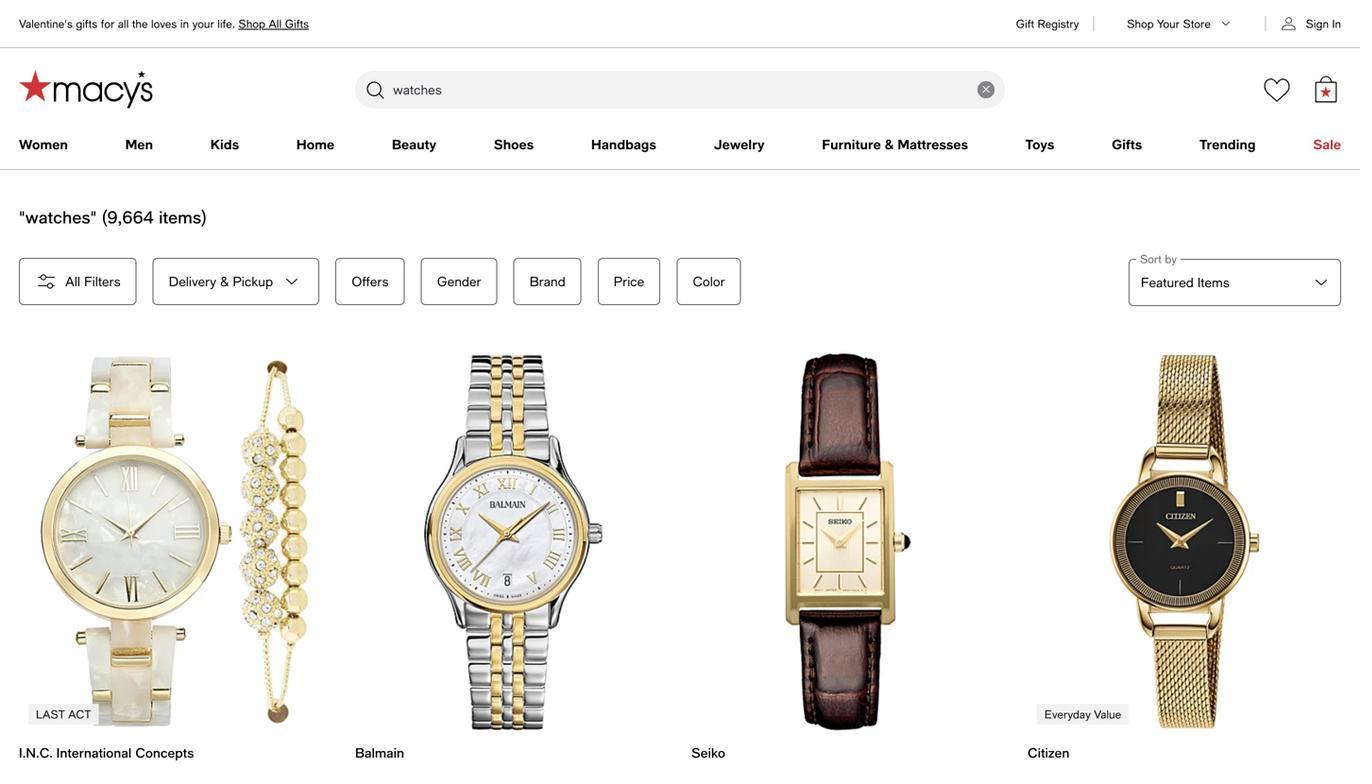 Task type: locate. For each thing, give the bounding box(es) containing it.
delivery & pickup button
[[153, 324, 319, 371]]

(9,664
[[102, 273, 154, 293]]

jewelry button
[[714, 131, 765, 158]]

trending button
[[1200, 131, 1256, 158]]

& for furniture
[[885, 137, 894, 152]]

furniture
[[822, 137, 881, 152]]

filters
[[84, 340, 121, 355]]

gifts right life.
[[285, 17, 309, 30]]

shopping bag has 0 items image
[[1314, 76, 1340, 103]]

delivery & pickup
[[169, 340, 273, 355]]

& inside furniture & mattresses dropdown button
[[885, 137, 894, 152]]

1 horizontal spatial gifts
[[1112, 137, 1143, 152]]

all left filters
[[65, 340, 80, 355]]

0 horizontal spatial gifts
[[285, 17, 309, 30]]

shop right life.
[[239, 17, 265, 30]]

1 horizontal spatial all
[[269, 17, 282, 30]]

search large image
[[364, 78, 387, 101]]

0 vertical spatial all
[[269, 17, 282, 30]]

men
[[125, 137, 153, 152]]

handbags button
[[591, 131, 657, 158]]

& inside delivery & pickup dropdown button
[[220, 340, 229, 355]]

"watches"                                                                                       (9,664 items)
[[19, 273, 207, 293]]

men button
[[125, 131, 153, 158]]

0 vertical spatial &
[[885, 137, 894, 152]]

all
[[269, 17, 282, 30], [65, 340, 80, 355]]

& left pickup
[[220, 340, 229, 355]]

1 shop from the left
[[239, 17, 265, 30]]

all
[[118, 17, 129, 30]]

furniture & mattresses
[[822, 137, 969, 152]]

1 horizontal spatial &
[[885, 137, 894, 152]]

valentine's gifts for all the loves in your life. shop all gifts
[[19, 17, 309, 30]]

items)
[[159, 273, 207, 293]]

beauty
[[392, 137, 437, 152]]

in
[[1333, 17, 1342, 30]]

all right life.
[[269, 17, 282, 30]]

0 horizontal spatial &
[[220, 340, 229, 355]]

toys
[[1026, 137, 1055, 152]]

sale button
[[1314, 131, 1342, 158]]

1 horizontal spatial shop
[[1128, 17, 1155, 30]]

1 vertical spatial &
[[220, 340, 229, 355]]

all filters button
[[19, 324, 137, 371]]

shop all gifts link
[[239, 17, 309, 30]]

shop
[[239, 17, 265, 30], [1128, 17, 1155, 30]]

"watches"
[[19, 273, 97, 293]]

0 vertical spatial gifts
[[285, 17, 309, 30]]

shop your store
[[1128, 17, 1211, 30]]

beauty button
[[392, 131, 437, 158]]

0 horizontal spatial all
[[65, 340, 80, 355]]

delivery
[[169, 340, 216, 355]]

&
[[885, 137, 894, 152], [220, 340, 229, 355]]

0 horizontal spatial shop
[[239, 17, 265, 30]]

shop left your in the top right of the page
[[1128, 17, 1155, 30]]

furniture & mattresses button
[[822, 131, 969, 158]]

toys button
[[1026, 131, 1055, 158]]

"watches"                                                                                       (9,664 items) status
[[19, 273, 207, 294]]

1 vertical spatial all
[[65, 340, 80, 355]]

1 vertical spatial gifts
[[1112, 137, 1143, 152]]

gifts button
[[1112, 131, 1143, 158]]

all filters
[[65, 340, 121, 355]]

brand button
[[514, 324, 582, 371]]

handbags
[[591, 137, 657, 152]]

all inside button
[[65, 340, 80, 355]]

your
[[192, 17, 214, 30]]

shoes
[[494, 137, 534, 152]]

gifts right toys
[[1112, 137, 1143, 152]]

gifts
[[285, 17, 309, 30], [1112, 137, 1143, 152]]

& right 'furniture'
[[885, 137, 894, 152]]



Task type: describe. For each thing, give the bounding box(es) containing it.
gifts
[[76, 17, 98, 30]]

jewelry
[[714, 137, 765, 152]]

pickup
[[233, 340, 273, 355]]

gift
[[1017, 17, 1035, 30]]

in
[[180, 17, 189, 30]]

registry
[[1038, 17, 1080, 30]]

click to clear this textbox image
[[978, 81, 995, 98]]

gift registry
[[1017, 17, 1080, 30]]

kids button
[[211, 131, 239, 158]]

for
[[101, 17, 115, 30]]

sale
[[1314, 137, 1342, 152]]

Search text field
[[355, 71, 1005, 109]]

valentine's
[[19, 17, 73, 30]]

women
[[19, 137, 68, 152]]

sign
[[1307, 17, 1330, 30]]

2 shop from the left
[[1128, 17, 1155, 30]]

brand
[[530, 340, 566, 355]]

gender
[[437, 340, 482, 355]]

shoes button
[[494, 131, 534, 158]]

the
[[132, 17, 148, 30]]

your
[[1158, 17, 1180, 30]]

life.
[[218, 17, 235, 30]]

sign in link
[[1307, 16, 1342, 31]]

sign in
[[1307, 17, 1342, 30]]

& for delivery
[[220, 340, 229, 355]]

kids
[[211, 137, 239, 152]]

store
[[1184, 17, 1211, 30]]

trending
[[1200, 137, 1256, 152]]

gift registry link
[[1017, 0, 1080, 47]]

mattresses
[[898, 137, 969, 152]]

gender button
[[421, 324, 498, 371]]

home
[[297, 137, 335, 152]]

women button
[[19, 131, 68, 158]]

home button
[[297, 131, 335, 158]]

loves
[[151, 17, 177, 30]]



Task type: vqa. For each thing, say whether or not it's contained in the screenshot.
Kids
yes



